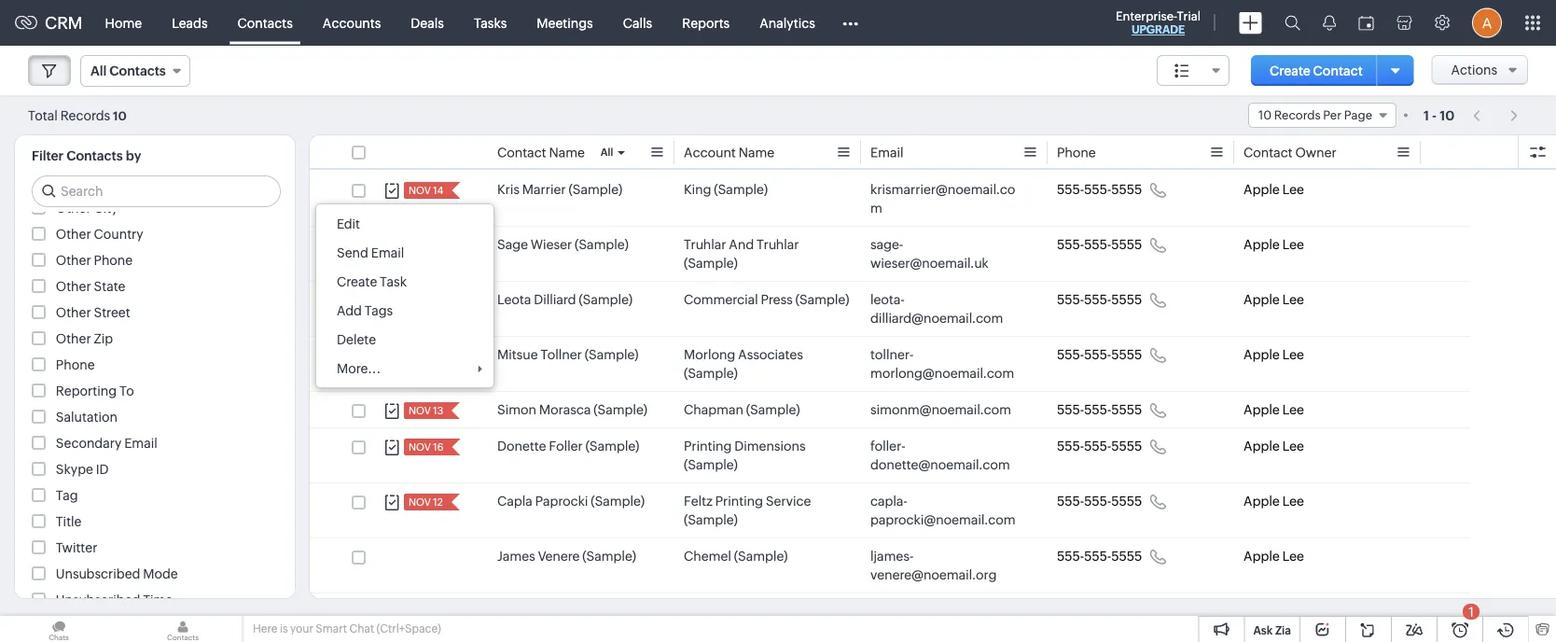 Task type: describe. For each thing, give the bounding box(es) containing it.
printing dimensions (sample) link
[[684, 437, 852, 474]]

apple for tollner- morlong@noemail.com
[[1244, 347, 1280, 362]]

reporting
[[56, 384, 117, 398]]

chapman
[[684, 402, 744, 417]]

16 for sage
[[433, 240, 444, 251]]

foller- donette@noemail.com
[[871, 439, 1010, 472]]

(sample) inside "link"
[[594, 402, 648, 417]]

create contact button
[[1251, 55, 1382, 86]]

paprocki@noemail.com
[[871, 512, 1016, 527]]

create for create contact
[[1270, 63, 1311, 78]]

enterprise-
[[1116, 9, 1177, 23]]

lee for foller- donette@noemail.com
[[1283, 439, 1304, 454]]

create menu element
[[1228, 0, 1274, 45]]

name for account name
[[739, 145, 775, 160]]

is
[[280, 622, 288, 635]]

other city
[[56, 201, 118, 216]]

tollner- morlong@noemail.com link
[[871, 345, 1020, 383]]

contact for contact owner
[[1244, 145, 1293, 160]]

other for other state
[[56, 279, 91, 294]]

5555 for tollner- morlong@noemail.com
[[1112, 347, 1142, 362]]

account
[[684, 145, 736, 160]]

other for other country
[[56, 227, 91, 242]]

foller-
[[871, 439, 906, 454]]

ljames- venere@noemail.org
[[871, 549, 997, 582]]

donette foller (sample)
[[497, 439, 640, 454]]

apple for leota- dilliard@noemail.com
[[1244, 292, 1280, 307]]

row group containing kris marrier (sample)
[[310, 172, 1471, 642]]

capla-
[[871, 494, 908, 509]]

james
[[497, 549, 535, 564]]

lee for sage- wieser@noemail.uk
[[1283, 237, 1304, 252]]

zia
[[1276, 624, 1292, 636]]

sage
[[497, 237, 528, 252]]

printing dimensions (sample)
[[684, 439, 806, 472]]

lee for krismarrier@noemail.co m
[[1283, 182, 1304, 197]]

by
[[126, 148, 141, 163]]

tag
[[56, 488, 78, 503]]

email for send email
[[371, 245, 404, 260]]

leota- dilliard@noemail.com link
[[871, 290, 1020, 328]]

8 apple from the top
[[1244, 549, 1280, 564]]

trial
[[1177, 9, 1201, 23]]

contact for contact name
[[497, 145, 546, 160]]

ask zia
[[1254, 624, 1292, 636]]

profile image
[[1473, 8, 1502, 38]]

16 for donette
[[433, 441, 444, 453]]

signals element
[[1312, 0, 1347, 46]]

leota-
[[871, 292, 905, 307]]

nov for donette foller (sample)
[[409, 441, 431, 453]]

5555 for foller- donette@noemail.com
[[1112, 439, 1142, 454]]

tasks link
[[459, 0, 522, 45]]

skype
[[56, 462, 93, 477]]

nov 12
[[409, 496, 443, 508]]

apple lee for simonm@noemail.com
[[1244, 402, 1304, 417]]

8 lee from the top
[[1283, 549, 1304, 564]]

printing inside printing dimensions (sample)
[[684, 439, 732, 454]]

555-555-5555 for capla- paprocki@noemail.com
[[1057, 494, 1142, 509]]

other country
[[56, 227, 143, 242]]

twitter
[[56, 540, 97, 555]]

james venere (sample)
[[497, 549, 636, 564]]

capla paprocki (sample) link
[[497, 492, 645, 510]]

nov 13 link
[[404, 402, 445, 419]]

apple for capla- paprocki@noemail.com
[[1244, 494, 1280, 509]]

chats image
[[0, 616, 118, 642]]

name for contact name
[[549, 145, 585, 160]]

(sample) inside truhlar and truhlar (sample)
[[684, 256, 738, 271]]

secondary email
[[56, 436, 157, 451]]

14
[[433, 185, 444, 196]]

(sample) right tollner
[[585, 347, 639, 362]]

0 vertical spatial phone
[[1057, 145, 1096, 160]]

nov 16 link for sage
[[404, 237, 446, 254]]

filter contacts by
[[32, 148, 141, 163]]

2 horizontal spatial email
[[871, 145, 904, 160]]

commercial
[[684, 292, 758, 307]]

unsubscribed for unsubscribed time
[[56, 593, 140, 607]]

owner
[[1296, 145, 1337, 160]]

wieser@noemail.uk
[[871, 256, 989, 271]]

calendar image
[[1359, 15, 1375, 30]]

other for other street
[[56, 305, 91, 320]]

nov 14
[[409, 185, 444, 196]]

capla- paprocki@noemail.com
[[871, 494, 1016, 527]]

lee for simonm@noemail.com
[[1283, 402, 1304, 417]]

other state
[[56, 279, 125, 294]]

total records 10
[[28, 108, 127, 123]]

simonm@noemail.com link
[[871, 400, 1012, 419]]

apple for simonm@noemail.com
[[1244, 402, 1280, 417]]

dimensions
[[735, 439, 806, 454]]

other for other phone
[[56, 253, 91, 268]]

contacts image
[[124, 616, 242, 642]]

apple lee for foller- donette@noemail.com
[[1244, 439, 1304, 454]]

2 vertical spatial phone
[[56, 357, 95, 372]]

email for secondary email
[[124, 436, 157, 451]]

tollner- morlong@noemail.com
[[871, 347, 1014, 381]]

records
[[60, 108, 110, 123]]

5555 for capla- paprocki@noemail.com
[[1112, 494, 1142, 509]]

(sample) right "foller"
[[586, 439, 640, 454]]

create contact
[[1270, 63, 1363, 78]]

account name
[[684, 145, 775, 160]]

1
[[1424, 108, 1430, 123]]

555-555-5555 for simonm@noemail.com
[[1057, 402, 1142, 417]]

nov for simon morasca (sample)
[[409, 405, 431, 417]]

id
[[96, 462, 109, 477]]

8 5555 from the top
[[1112, 549, 1142, 564]]

title
[[56, 514, 82, 529]]

donette@noemail.com
[[871, 457, 1010, 472]]

and
[[729, 237, 754, 252]]

deals
[[411, 15, 444, 30]]

other zip
[[56, 331, 113, 346]]

venere@noemail.org
[[871, 567, 997, 582]]

kris marrier (sample) link
[[497, 180, 623, 199]]

simonm@noemail.com
[[871, 402, 1012, 417]]

apple for sage- wieser@noemail.uk
[[1244, 237, 1280, 252]]

add
[[337, 303, 362, 318]]

10 for total records 10
[[113, 109, 127, 123]]

morasca
[[539, 402, 591, 417]]

salutation
[[56, 410, 117, 425]]

wieser
[[531, 237, 572, 252]]

here
[[253, 622, 278, 635]]

simon morasca (sample) link
[[497, 400, 648, 419]]

king (sample)
[[684, 182, 768, 197]]

skype id
[[56, 462, 109, 477]]

leota dilliard (sample)
[[497, 292, 633, 307]]

commercial press (sample)
[[684, 292, 850, 307]]

other for other city
[[56, 201, 91, 216]]

nov 16 for donette foller (sample)
[[409, 441, 444, 453]]

foller- donette@noemail.com link
[[871, 437, 1020, 474]]

analytics link
[[745, 0, 830, 45]]

morlong associates (sample)
[[684, 347, 803, 381]]

0 horizontal spatial contacts
[[66, 148, 123, 163]]

add tags
[[337, 303, 393, 318]]

unsubscribed mode
[[56, 566, 178, 581]]

profile element
[[1461, 0, 1514, 45]]

apple lee for tollner- morlong@noemail.com
[[1244, 347, 1304, 362]]

nov for kris marrier (sample)
[[409, 185, 431, 196]]



Task type: locate. For each thing, give the bounding box(es) containing it.
ljames- venere@noemail.org link
[[871, 547, 1020, 584]]

nov 16 for sage wieser (sample)
[[409, 240, 444, 251]]

6 apple lee from the top
[[1244, 439, 1304, 454]]

8 apple lee from the top
[[1244, 549, 1304, 564]]

1 nov 16 from the top
[[409, 240, 444, 251]]

enterprise-trial upgrade
[[1116, 9, 1201, 36]]

1 apple lee from the top
[[1244, 182, 1304, 197]]

nov for capla paprocki (sample)
[[409, 496, 431, 508]]

printing right feltz
[[715, 494, 763, 509]]

(sample) down feltz
[[684, 512, 738, 527]]

mitsue tollner (sample) link
[[497, 345, 639, 364]]

12
[[433, 496, 443, 508]]

555-555-5555
[[1057, 182, 1142, 197], [1057, 237, 1142, 252], [1057, 292, 1142, 307], [1057, 347, 1142, 362], [1057, 402, 1142, 417], [1057, 439, 1142, 454], [1057, 494, 1142, 509], [1057, 549, 1142, 564]]

1 555-555-5555 from the top
[[1057, 182, 1142, 197]]

16 down 13
[[433, 441, 444, 453]]

1 other from the top
[[56, 201, 91, 216]]

email up m
[[871, 145, 904, 160]]

1 lee from the top
[[1283, 182, 1304, 197]]

(sample) down morlong at bottom left
[[684, 366, 738, 381]]

nov
[[409, 185, 431, 196], [409, 240, 431, 251], [409, 405, 431, 417], [409, 441, 431, 453], [409, 496, 431, 508]]

your
[[290, 622, 313, 635]]

name up kris marrier (sample)
[[549, 145, 585, 160]]

accounts
[[323, 15, 381, 30]]

contact
[[1314, 63, 1363, 78], [497, 145, 546, 160], [1244, 145, 1293, 160]]

7 apple from the top
[[1244, 494, 1280, 509]]

4 apple lee from the top
[[1244, 347, 1304, 362]]

-
[[1432, 108, 1437, 123]]

1 nov 16 link from the top
[[404, 237, 446, 254]]

search image
[[1285, 15, 1301, 31]]

0 vertical spatial unsubscribed
[[56, 566, 140, 581]]

1 nov from the top
[[409, 185, 431, 196]]

tollner-
[[871, 347, 914, 362]]

16
[[433, 240, 444, 251], [433, 441, 444, 453]]

7 apple lee from the top
[[1244, 494, 1304, 509]]

nov inside nov 14 link
[[409, 185, 431, 196]]

1 vertical spatial contacts
[[66, 148, 123, 163]]

0 horizontal spatial truhlar
[[684, 237, 726, 252]]

king
[[684, 182, 712, 197]]

create for create task
[[337, 274, 377, 289]]

other up other state
[[56, 253, 91, 268]]

nov inside nov 13 link
[[409, 405, 431, 417]]

10 inside total records 10
[[113, 109, 127, 123]]

apple lee for leota- dilliard@noemail.com
[[1244, 292, 1304, 307]]

james venere (sample) link
[[497, 547, 636, 565]]

6 lee from the top
[[1283, 439, 1304, 454]]

contact owner
[[1244, 145, 1337, 160]]

other up other street
[[56, 279, 91, 294]]

apple lee for sage- wieser@noemail.uk
[[1244, 237, 1304, 252]]

(sample) up feltz
[[684, 457, 738, 472]]

10 right records
[[113, 109, 127, 123]]

5555 for krismarrier@noemail.co m
[[1112, 182, 1142, 197]]

0 horizontal spatial contact
[[497, 145, 546, 160]]

create
[[1270, 63, 1311, 78], [337, 274, 377, 289]]

navigation
[[1464, 102, 1529, 129]]

contacts right leads
[[238, 15, 293, 30]]

(sample) right "dilliard" on the top left
[[579, 292, 633, 307]]

nov 16 down edit link on the top
[[409, 240, 444, 251]]

calls link
[[608, 0, 667, 45]]

signals image
[[1323, 15, 1336, 31]]

upgrade
[[1132, 23, 1185, 36]]

2 horizontal spatial contact
[[1314, 63, 1363, 78]]

contact left the owner
[[1244, 145, 1293, 160]]

morlong
[[684, 347, 736, 362]]

associates
[[738, 347, 803, 362]]

tags
[[365, 303, 393, 318]]

555-555-5555 for sage- wieser@noemail.uk
[[1057, 237, 1142, 252]]

(sample) inside the feltz printing service (sample)
[[684, 512, 738, 527]]

nov down edit link on the top
[[409, 240, 431, 251]]

0 vertical spatial contacts
[[238, 15, 293, 30]]

king (sample) link
[[684, 180, 768, 199]]

1 unsubscribed from the top
[[56, 566, 140, 581]]

unsubscribed down unsubscribed mode
[[56, 593, 140, 607]]

1 vertical spatial unsubscribed
[[56, 593, 140, 607]]

here is your smart chat (ctrl+space)
[[253, 622, 441, 635]]

2 apple from the top
[[1244, 237, 1280, 252]]

other street
[[56, 305, 130, 320]]

6 other from the top
[[56, 331, 91, 346]]

Search text field
[[33, 176, 280, 206]]

all
[[601, 147, 613, 158]]

unsubscribed
[[56, 566, 140, 581], [56, 593, 140, 607]]

(ctrl+space)
[[377, 622, 441, 635]]

apple for krismarrier@noemail.co m
[[1244, 182, 1280, 197]]

2 16 from the top
[[433, 441, 444, 453]]

1 horizontal spatial create
[[1270, 63, 1311, 78]]

0 vertical spatial nov 16
[[409, 240, 444, 251]]

2 vertical spatial email
[[124, 436, 157, 451]]

mitsue
[[497, 347, 538, 362]]

1 horizontal spatial 10
[[1440, 108, 1455, 123]]

create down send
[[337, 274, 377, 289]]

printing
[[684, 439, 732, 454], [715, 494, 763, 509]]

nov for sage wieser (sample)
[[409, 240, 431, 251]]

7 555-555-5555 from the top
[[1057, 494, 1142, 509]]

other for other zip
[[56, 331, 91, 346]]

3 apple from the top
[[1244, 292, 1280, 307]]

7 5555 from the top
[[1112, 494, 1142, 509]]

10 for 1 - 10
[[1440, 108, 1455, 123]]

(sample) down account name
[[714, 182, 768, 197]]

analytics
[[760, 15, 815, 30]]

0 vertical spatial 16
[[433, 240, 444, 251]]

other down other city
[[56, 227, 91, 242]]

1 vertical spatial email
[[371, 245, 404, 260]]

contact down signals image
[[1314, 63, 1363, 78]]

lee for capla- paprocki@noemail.com
[[1283, 494, 1304, 509]]

4 nov from the top
[[409, 441, 431, 453]]

(sample) up dimensions
[[746, 402, 800, 417]]

1 horizontal spatial email
[[371, 245, 404, 260]]

nov 16 link
[[404, 237, 446, 254], [404, 439, 446, 455]]

(sample) down all
[[569, 182, 623, 197]]

press
[[761, 292, 793, 307]]

morlong associates (sample) link
[[684, 345, 852, 383]]

dilliard
[[534, 292, 576, 307]]

5555 for sage- wieser@noemail.uk
[[1112, 237, 1142, 252]]

chemel
[[684, 549, 731, 564]]

4 apple from the top
[[1244, 347, 1280, 362]]

0 horizontal spatial email
[[124, 436, 157, 451]]

contact name
[[497, 145, 585, 160]]

contact up kris on the left top
[[497, 145, 546, 160]]

(sample) right morasca
[[594, 402, 648, 417]]

4 other from the top
[[56, 279, 91, 294]]

0 horizontal spatial create
[[337, 274, 377, 289]]

other up other zip
[[56, 305, 91, 320]]

1 horizontal spatial truhlar
[[757, 237, 799, 252]]

1 vertical spatial phone
[[94, 253, 133, 268]]

chapman (sample)
[[684, 402, 800, 417]]

3 other from the top
[[56, 253, 91, 268]]

sage- wieser@noemail.uk
[[871, 237, 989, 271]]

0 vertical spatial email
[[871, 145, 904, 160]]

5 nov from the top
[[409, 496, 431, 508]]

ask
[[1254, 624, 1273, 636]]

row group
[[310, 172, 1471, 642]]

contacts link
[[223, 0, 308, 45]]

contact inside create contact button
[[1314, 63, 1363, 78]]

create task
[[337, 274, 407, 289]]

foller
[[549, 439, 583, 454]]

apple
[[1244, 182, 1280, 197], [1244, 237, 1280, 252], [1244, 292, 1280, 307], [1244, 347, 1280, 362], [1244, 402, 1280, 417], [1244, 439, 1280, 454], [1244, 494, 1280, 509], [1244, 549, 1280, 564]]

other phone
[[56, 253, 133, 268]]

lee
[[1283, 182, 1304, 197], [1283, 237, 1304, 252], [1283, 292, 1304, 307], [1283, 347, 1304, 362], [1283, 402, 1304, 417], [1283, 439, 1304, 454], [1283, 494, 1304, 509], [1283, 549, 1304, 564]]

(sample) right press
[[796, 292, 850, 307]]

contacts left by
[[66, 148, 123, 163]]

nov down "nov 13"
[[409, 441, 431, 453]]

(sample) inside morlong associates (sample)
[[684, 366, 738, 381]]

nov 13
[[409, 405, 443, 417]]

8 555-555-5555 from the top
[[1057, 549, 1142, 564]]

3 lee from the top
[[1283, 292, 1304, 307]]

1 vertical spatial 16
[[433, 441, 444, 453]]

2 555-555-5555 from the top
[[1057, 237, 1142, 252]]

feltz printing service (sample)
[[684, 494, 811, 527]]

555-555-5555 for foller- donette@noemail.com
[[1057, 439, 1142, 454]]

lee for leota- dilliard@noemail.com
[[1283, 292, 1304, 307]]

3 5555 from the top
[[1112, 292, 1142, 307]]

1 horizontal spatial name
[[739, 145, 775, 160]]

3 apple lee from the top
[[1244, 292, 1304, 307]]

zip
[[94, 331, 113, 346]]

chapman (sample) link
[[684, 400, 800, 419]]

5555 for simonm@noemail.com
[[1112, 402, 1142, 417]]

nov left 14
[[409, 185, 431, 196]]

lee for tollner- morlong@noemail.com
[[1283, 347, 1304, 362]]

reporting to
[[56, 384, 134, 398]]

(sample) inside printing dimensions (sample)
[[684, 457, 738, 472]]

2 apple lee from the top
[[1244, 237, 1304, 252]]

create menu image
[[1239, 12, 1263, 34]]

nov 16 link down "nov 13"
[[404, 439, 446, 455]]

unsubscribed for unsubscribed mode
[[56, 566, 140, 581]]

2 nov 16 from the top
[[409, 441, 444, 453]]

3 nov from the top
[[409, 405, 431, 417]]

5 apple lee from the top
[[1244, 402, 1304, 417]]

commercial press (sample) link
[[684, 290, 850, 309]]

name
[[549, 145, 585, 160], [739, 145, 775, 160]]

donette
[[497, 439, 546, 454]]

send email
[[337, 245, 404, 260]]

2 other from the top
[[56, 227, 91, 242]]

m
[[871, 201, 883, 216]]

meetings link
[[522, 0, 608, 45]]

1 5555 from the top
[[1112, 182, 1142, 197]]

donette foller (sample) link
[[497, 437, 640, 455]]

capla
[[497, 494, 533, 509]]

phone
[[1057, 145, 1096, 160], [94, 253, 133, 268], [56, 357, 95, 372]]

unsubscribed up "unsubscribed time"
[[56, 566, 140, 581]]

apple lee for krismarrier@noemail.co m
[[1244, 182, 1304, 197]]

0 vertical spatial printing
[[684, 439, 732, 454]]

13
[[433, 405, 443, 417]]

0 vertical spatial create
[[1270, 63, 1311, 78]]

(sample) right paprocki
[[591, 494, 645, 509]]

1 vertical spatial create
[[337, 274, 377, 289]]

krismarrier@noemail.co m
[[871, 182, 1016, 216]]

6 5555 from the top
[[1112, 439, 1142, 454]]

1 horizontal spatial contact
[[1244, 145, 1293, 160]]

1 apple from the top
[[1244, 182, 1280, 197]]

krismarrier@noemail.co m link
[[871, 180, 1020, 217]]

name right "account"
[[739, 145, 775, 160]]

10
[[1440, 108, 1455, 123], [113, 109, 127, 123]]

contacts
[[238, 15, 293, 30], [66, 148, 123, 163]]

2 nov 16 link from the top
[[404, 439, 446, 455]]

2 5555 from the top
[[1112, 237, 1142, 252]]

6 apple from the top
[[1244, 439, 1280, 454]]

(sample) right venere
[[582, 549, 636, 564]]

1 16 from the top
[[433, 240, 444, 251]]

chat
[[349, 622, 374, 635]]

(sample) down and
[[684, 256, 738, 271]]

nov left 12
[[409, 496, 431, 508]]

0 vertical spatial nov 16 link
[[404, 237, 446, 254]]

1 vertical spatial printing
[[715, 494, 763, 509]]

other left 'city'
[[56, 201, 91, 216]]

555-555-5555 for leota- dilliard@noemail.com
[[1057, 292, 1142, 307]]

truhlar right and
[[757, 237, 799, 252]]

venere
[[538, 549, 580, 564]]

1 vertical spatial nov 16 link
[[404, 439, 446, 455]]

4 555-555-5555 from the top
[[1057, 347, 1142, 362]]

apple for foller- donette@noemail.com
[[1244, 439, 1280, 454]]

dilliard@noemail.com
[[871, 311, 1004, 326]]

2 name from the left
[[739, 145, 775, 160]]

1 vertical spatial nov 16
[[409, 441, 444, 453]]

1 truhlar from the left
[[684, 237, 726, 252]]

nov 16 down "nov 13"
[[409, 441, 444, 453]]

time
[[143, 593, 173, 607]]

leads
[[172, 15, 208, 30]]

5 555-555-5555 from the top
[[1057, 402, 1142, 417]]

create down search icon
[[1270, 63, 1311, 78]]

create inside button
[[1270, 63, 1311, 78]]

4 5555 from the top
[[1112, 347, 1142, 362]]

2 truhlar from the left
[[757, 237, 799, 252]]

5555 for leota- dilliard@noemail.com
[[1112, 292, 1142, 307]]

555-
[[1057, 182, 1084, 197], [1084, 182, 1112, 197], [1057, 237, 1084, 252], [1084, 237, 1112, 252], [1057, 292, 1084, 307], [1084, 292, 1112, 307], [1057, 347, 1084, 362], [1084, 347, 1112, 362], [1057, 402, 1084, 417], [1084, 402, 1112, 417], [1057, 439, 1084, 454], [1084, 439, 1112, 454], [1057, 494, 1084, 509], [1084, 494, 1112, 509], [1057, 549, 1084, 564], [1084, 549, 1112, 564]]

truhlar left and
[[684, 237, 726, 252]]

email up task
[[371, 245, 404, 260]]

(sample) down feltz printing service (sample) link
[[734, 549, 788, 564]]

nov 16 link for donette
[[404, 439, 446, 455]]

16 down edit link on the top
[[433, 240, 444, 251]]

nov inside nov 12 link
[[409, 496, 431, 508]]

2 nov from the top
[[409, 240, 431, 251]]

apple lee for capla- paprocki@noemail.com
[[1244, 494, 1304, 509]]

7 lee from the top
[[1283, 494, 1304, 509]]

other left zip
[[56, 331, 91, 346]]

ljames-
[[871, 549, 914, 564]]

555-555-5555 for tollner- morlong@noemail.com
[[1057, 347, 1142, 362]]

3 555-555-5555 from the top
[[1057, 292, 1142, 307]]

0 horizontal spatial name
[[549, 145, 585, 160]]

email right the secondary
[[124, 436, 157, 451]]

(sample) right the wieser
[[575, 237, 629, 252]]

printing inside the feltz printing service (sample)
[[715, 494, 763, 509]]

5 apple from the top
[[1244, 402, 1280, 417]]

nov 16 link up task
[[404, 237, 446, 254]]

5 other from the top
[[56, 305, 91, 320]]

5 5555 from the top
[[1112, 402, 1142, 417]]

truhlar and truhlar (sample)
[[684, 237, 799, 271]]

0 horizontal spatial 10
[[113, 109, 127, 123]]

555-555-5555 for krismarrier@noemail.co m
[[1057, 182, 1142, 197]]

2 lee from the top
[[1283, 237, 1304, 252]]

printing down chapman
[[684, 439, 732, 454]]

search element
[[1274, 0, 1312, 46]]

10 right -
[[1440, 108, 1455, 123]]

edit
[[337, 216, 360, 231]]

6 555-555-5555 from the top
[[1057, 439, 1142, 454]]

5 lee from the top
[[1283, 402, 1304, 417]]

to
[[119, 384, 134, 398]]

crm
[[45, 13, 83, 32]]

4 lee from the top
[[1283, 347, 1304, 362]]

1 name from the left
[[549, 145, 585, 160]]

1 horizontal spatial contacts
[[238, 15, 293, 30]]

2 unsubscribed from the top
[[56, 593, 140, 607]]

krismarrier@noemail.co
[[871, 182, 1016, 197]]

nov left 13
[[409, 405, 431, 417]]



Task type: vqa. For each thing, say whether or not it's contained in the screenshot.
REGION
no



